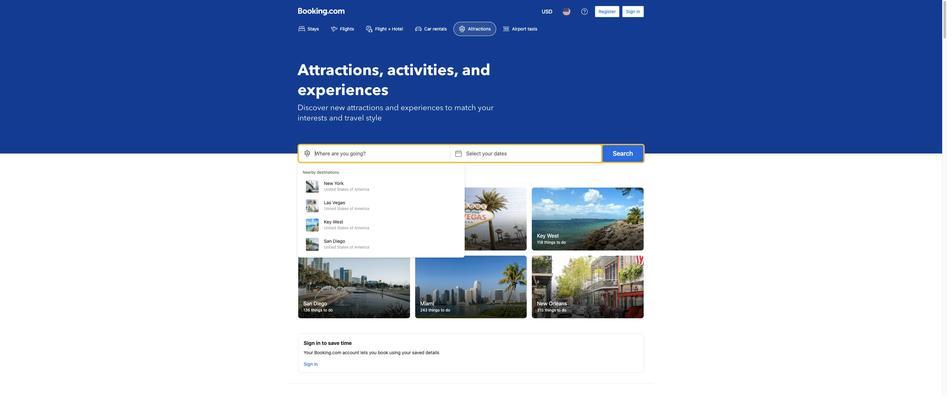 Task type: vqa. For each thing, say whether or not it's contained in the screenshot.
136
yes



Task type: locate. For each thing, give the bounding box(es) containing it.
new
[[324, 181, 333, 186], [304, 233, 314, 239], [538, 301, 548, 307]]

things inside miami 243 things to do
[[429, 308, 440, 313]]

136
[[304, 308, 310, 313]]

sign up your
[[304, 341, 315, 346]]

attractions,
[[298, 60, 384, 81]]

key inside key west 118 things to do
[[538, 233, 546, 239]]

new orleans image
[[532, 256, 644, 319]]

1 america from the top
[[355, 187, 370, 192]]

destinations up vegas
[[323, 174, 361, 182]]

booking.com image
[[298, 8, 345, 15]]

united
[[324, 187, 336, 192], [324, 207, 336, 211], [324, 226, 336, 231], [324, 245, 336, 250]]

things right 118
[[545, 240, 556, 245]]

new up 1208
[[304, 233, 314, 239]]

4 states from the top
[[337, 245, 349, 250]]

flight + hotel link
[[361, 22, 409, 36]]

experiences
[[298, 80, 389, 101], [401, 103, 444, 113]]

1 vertical spatial key
[[538, 233, 546, 239]]

do right 243
[[446, 308, 451, 313]]

sign in to save time
[[304, 341, 352, 346]]

do inside key west 118 things to do
[[562, 240, 566, 245]]

states up vegas
[[337, 187, 349, 192]]

1 horizontal spatial diego
[[333, 239, 345, 244]]

west inside key west united states of america
[[333, 219, 344, 225]]

your inside attractions, activities, and experiences discover new attractions and experiences to match your interests and travel style
[[478, 103, 494, 113]]

to inside new orleans 315 things to do
[[558, 308, 561, 313]]

states
[[337, 187, 349, 192], [337, 207, 349, 211], [337, 226, 349, 231], [337, 245, 349, 250]]

key
[[324, 219, 332, 225], [538, 233, 546, 239]]

things inside san diego 136 things to do
[[311, 308, 323, 313]]

states inside "new york united states of america"
[[337, 187, 349, 192]]

2 vertical spatial sign
[[304, 362, 313, 367]]

interests
[[298, 113, 327, 124]]

flights
[[340, 26, 354, 32]]

3 of from the top
[[350, 226, 354, 231]]

details
[[426, 350, 440, 356]]

1 horizontal spatial experiences
[[401, 103, 444, 113]]

states up san diego united states of america
[[337, 226, 349, 231]]

sign in link down your
[[301, 359, 321, 371]]

do down key west united states of america
[[331, 240, 335, 245]]

car
[[425, 26, 432, 32]]

to inside attractions, activities, and experiences discover new attractions and experiences to match your interests and travel style
[[446, 103, 453, 113]]

airport taxis link
[[498, 22, 543, 36]]

san diego united states of america
[[324, 239, 370, 250]]

york down key west united states of america
[[315, 233, 326, 239]]

do inside san diego 136 things to do
[[328, 308, 333, 313]]

to right 1208
[[326, 240, 330, 245]]

america up san diego united states of america
[[355, 226, 370, 231]]

san for san diego united states of america
[[324, 239, 332, 244]]

0 vertical spatial your
[[478, 103, 494, 113]]

of inside "new york united states of america"
[[350, 187, 354, 192]]

things right 136
[[311, 308, 323, 313]]

new
[[331, 103, 345, 113]]

america down key west united states of america
[[355, 245, 370, 250]]

do for new orleans
[[562, 308, 567, 313]]

in right register
[[637, 9, 641, 14]]

states inside key west united states of america
[[337, 226, 349, 231]]

in up booking.com
[[316, 341, 321, 346]]

0 vertical spatial san
[[324, 239, 332, 244]]

0 horizontal spatial and
[[329, 113, 343, 124]]

york
[[335, 181, 344, 186], [315, 233, 326, 239]]

2 vertical spatial in
[[314, 362, 318, 367]]

do right 136
[[328, 308, 333, 313]]

sign in
[[627, 9, 641, 14], [304, 362, 318, 367]]

san diego 136 things to do
[[304, 301, 333, 313]]

0 horizontal spatial york
[[315, 233, 326, 239]]

dates
[[494, 151, 507, 157]]

destinations up "new york united states of america"
[[317, 170, 339, 175]]

do
[[331, 240, 335, 245], [562, 240, 566, 245], [328, 308, 333, 313], [446, 308, 451, 313], [562, 308, 567, 313]]

united for san
[[324, 245, 336, 250]]

1 horizontal spatial sign in
[[627, 9, 641, 14]]

select
[[467, 151, 481, 157]]

united for las
[[324, 207, 336, 211]]

3 america from the top
[[355, 226, 370, 231]]

1 horizontal spatial york
[[335, 181, 344, 186]]

do for san diego
[[328, 308, 333, 313]]

in for topmost sign in link
[[637, 9, 641, 14]]

diego
[[333, 239, 345, 244], [314, 301, 327, 307]]

united inside "new york united states of america"
[[324, 187, 336, 192]]

new inside "new york united states of america"
[[324, 181, 333, 186]]

attractions
[[347, 103, 384, 113]]

san up 136
[[304, 301, 312, 307]]

key up the new york 1208 things to do
[[324, 219, 332, 225]]

states inside san diego united states of america
[[337, 245, 349, 250]]

of inside las vegas united states of america
[[350, 207, 354, 211]]

airport
[[513, 26, 527, 32]]

0 horizontal spatial diego
[[314, 301, 327, 307]]

1 vertical spatial san
[[304, 301, 312, 307]]

taxis
[[528, 26, 538, 32]]

united for key
[[324, 226, 336, 231]]

america for york
[[355, 187, 370, 192]]

do inside new orleans 315 things to do
[[562, 308, 567, 313]]

america inside las vegas united states of america
[[355, 207, 370, 211]]

0 horizontal spatial new
[[304, 233, 314, 239]]

1 horizontal spatial west
[[547, 233, 559, 239]]

key west image
[[532, 188, 644, 251]]

2 vertical spatial your
[[402, 350, 411, 356]]

las vegas image
[[415, 188, 527, 251]]

york inside "new york united states of america"
[[335, 181, 344, 186]]

flights link
[[326, 22, 360, 36]]

+
[[388, 26, 391, 32]]

sign down your
[[304, 362, 313, 367]]

states for key west
[[337, 226, 349, 231]]

to
[[446, 103, 453, 113], [326, 240, 330, 245], [557, 240, 561, 245], [324, 308, 327, 313], [441, 308, 445, 313], [558, 308, 561, 313], [322, 341, 327, 346]]

america inside "new york united states of america"
[[355, 187, 370, 192]]

america
[[355, 187, 370, 192], [355, 207, 370, 211], [355, 226, 370, 231], [355, 245, 370, 250]]

1 of from the top
[[350, 187, 354, 192]]

new up 315
[[538, 301, 548, 307]]

1 vertical spatial sign in
[[304, 362, 318, 367]]

new for new york united states of america
[[324, 181, 333, 186]]

2 vertical spatial new
[[538, 301, 548, 307]]

1 states from the top
[[337, 187, 349, 192]]

things inside the new york 1208 things to do
[[314, 240, 325, 245]]

orleans
[[549, 301, 567, 307]]

west
[[333, 219, 344, 225], [547, 233, 559, 239]]

sign
[[627, 9, 636, 14], [304, 341, 315, 346], [304, 362, 313, 367]]

0 vertical spatial new
[[324, 181, 333, 186]]

2 horizontal spatial new
[[538, 301, 548, 307]]

1 vertical spatial york
[[315, 233, 326, 239]]

san diego image
[[298, 256, 410, 319]]

4 america from the top
[[355, 245, 370, 250]]

key west 118 things to do
[[538, 233, 566, 245]]

york inside the new york 1208 things to do
[[315, 233, 326, 239]]

1 horizontal spatial san
[[324, 239, 332, 244]]

united for new
[[324, 187, 336, 192]]

america up las vegas united states of america
[[355, 187, 370, 192]]

Where are you going? search field
[[299, 145, 450, 162]]

search button
[[603, 145, 644, 162]]

west inside key west 118 things to do
[[547, 233, 559, 239]]

nearby
[[303, 170, 316, 175], [298, 174, 321, 182]]

to left match
[[446, 103, 453, 113]]

united inside san diego united states of america
[[324, 245, 336, 250]]

america up key west united states of america
[[355, 207, 370, 211]]

san for san diego 136 things to do
[[304, 301, 312, 307]]

your right 'using'
[[402, 350, 411, 356]]

york up vegas
[[335, 181, 344, 186]]

register
[[599, 9, 616, 14]]

to down orleans
[[558, 308, 561, 313]]

2 of from the top
[[350, 207, 354, 211]]

united inside key west united states of america
[[324, 226, 336, 231]]

3 united from the top
[[324, 226, 336, 231]]

las vegas united states of america
[[324, 200, 370, 211]]

0 vertical spatial in
[[637, 9, 641, 14]]

new for new orleans 315 things to do
[[538, 301, 548, 307]]

0 horizontal spatial sign in link
[[301, 359, 321, 371]]

miami image
[[415, 256, 527, 319]]

airport taxis
[[513, 26, 538, 32]]

0 vertical spatial sign in
[[627, 9, 641, 14]]

3 states from the top
[[337, 226, 349, 231]]

states for san diego
[[337, 245, 349, 250]]

1 horizontal spatial key
[[538, 233, 546, 239]]

2 states from the top
[[337, 207, 349, 211]]

sign in link right register link
[[623, 6, 645, 17]]

diego for san diego united states of america
[[333, 239, 345, 244]]

using
[[390, 350, 401, 356]]

0 vertical spatial york
[[335, 181, 344, 186]]

san inside san diego united states of america
[[324, 239, 332, 244]]

0 vertical spatial experiences
[[298, 80, 389, 101]]

book
[[378, 350, 389, 356]]

in down booking.com
[[314, 362, 318, 367]]

search
[[613, 150, 634, 157]]

4 of from the top
[[350, 245, 354, 250]]

sign in link
[[623, 6, 645, 17], [301, 359, 321, 371]]

0 horizontal spatial key
[[324, 219, 332, 225]]

0 vertical spatial west
[[333, 219, 344, 225]]

of up san diego united states of america
[[350, 226, 354, 231]]

san inside san diego 136 things to do
[[304, 301, 312, 307]]

san right 1208
[[324, 239, 332, 244]]

of
[[350, 187, 354, 192], [350, 207, 354, 211], [350, 226, 354, 231], [350, 245, 354, 250]]

of inside san diego united states of america
[[350, 245, 354, 250]]

1 united from the top
[[324, 187, 336, 192]]

0 vertical spatial diego
[[333, 239, 345, 244]]

do down orleans
[[562, 308, 567, 313]]

san
[[324, 239, 332, 244], [304, 301, 312, 307]]

diego for san diego 136 things to do
[[314, 301, 327, 307]]

stays
[[308, 26, 319, 32]]

1 vertical spatial experiences
[[401, 103, 444, 113]]

new up las
[[324, 181, 333, 186]]

of inside key west united states of america
[[350, 226, 354, 231]]

activities,
[[387, 60, 459, 81]]

your
[[478, 103, 494, 113], [483, 151, 493, 157], [402, 350, 411, 356]]

america inside san diego united states of america
[[355, 245, 370, 250]]

things down "miami"
[[429, 308, 440, 313]]

travel
[[345, 113, 364, 124]]

sign in right register
[[627, 9, 641, 14]]

to inside key west 118 things to do
[[557, 240, 561, 245]]

things
[[314, 240, 325, 245], [545, 240, 556, 245], [311, 308, 323, 313], [429, 308, 440, 313], [545, 308, 557, 313]]

to right 118
[[557, 240, 561, 245]]

things inside new orleans 315 things to do
[[545, 308, 557, 313]]

things for new york
[[314, 240, 325, 245]]

nearby destinations
[[303, 170, 339, 175], [298, 174, 361, 182]]

0 vertical spatial sign
[[627, 9, 636, 14]]

key up 118
[[538, 233, 546, 239]]

of up key west united states of america
[[350, 207, 354, 211]]

destinations
[[317, 170, 339, 175], [323, 174, 361, 182]]

car rentals
[[425, 26, 447, 32]]

of up las vegas united states of america
[[350, 187, 354, 192]]

your left dates
[[483, 151, 493, 157]]

in for bottom sign in link
[[314, 362, 318, 367]]

0 horizontal spatial west
[[333, 219, 344, 225]]

1 horizontal spatial sign in link
[[623, 6, 645, 17]]

1 horizontal spatial new
[[324, 181, 333, 186]]

and
[[462, 60, 491, 81], [386, 103, 399, 113], [329, 113, 343, 124]]

do inside miami 243 things to do
[[446, 308, 451, 313]]

las
[[324, 200, 331, 206]]

select your dates
[[467, 151, 507, 157]]

key inside key west united states of america
[[324, 219, 332, 225]]

sign right register
[[627, 9, 636, 14]]

things inside key west 118 things to do
[[545, 240, 556, 245]]

nearby destinations up "new york united states of america"
[[303, 170, 339, 175]]

america inside key west united states of america
[[355, 226, 370, 231]]

states for las vegas
[[337, 207, 349, 211]]

new inside new orleans 315 things to do
[[538, 301, 548, 307]]

united down las
[[324, 207, 336, 211]]

nearby destinations up las
[[298, 174, 361, 182]]

discover
[[298, 103, 329, 113]]

things down orleans
[[545, 308, 557, 313]]

booking.com
[[315, 350, 342, 356]]

do right 118
[[562, 240, 566, 245]]

2 america from the top
[[355, 207, 370, 211]]

0 vertical spatial key
[[324, 219, 332, 225]]

things right 1208
[[314, 240, 325, 245]]

sign in down your
[[304, 362, 318, 367]]

1 vertical spatial west
[[547, 233, 559, 239]]

rentals
[[433, 26, 447, 32]]

4 united from the top
[[324, 245, 336, 250]]

united down the new york 1208 things to do
[[324, 245, 336, 250]]

your right match
[[478, 103, 494, 113]]

to right 243
[[441, 308, 445, 313]]

attractions, activities, and experiences discover new attractions and experiences to match your interests and travel style
[[298, 60, 494, 124]]

diego inside san diego united states of america
[[333, 239, 345, 244]]

united up las
[[324, 187, 336, 192]]

new orleans 315 things to do
[[538, 301, 567, 313]]

states inside las vegas united states of america
[[337, 207, 349, 211]]

1 vertical spatial diego
[[314, 301, 327, 307]]

things for new orleans
[[545, 308, 557, 313]]

2 united from the top
[[324, 207, 336, 211]]

new inside the new york 1208 things to do
[[304, 233, 314, 239]]

in
[[637, 9, 641, 14], [316, 341, 321, 346], [314, 362, 318, 367]]

diego inside san diego 136 things to do
[[314, 301, 327, 307]]

states down key west united states of america
[[337, 245, 349, 250]]

1 vertical spatial new
[[304, 233, 314, 239]]

united up the new york 1208 things to do
[[324, 226, 336, 231]]

to right 136
[[324, 308, 327, 313]]

united inside las vegas united states of america
[[324, 207, 336, 211]]

0 horizontal spatial san
[[304, 301, 312, 307]]

of down key west united states of america
[[350, 245, 354, 250]]

states down vegas
[[337, 207, 349, 211]]

do inside the new york 1208 things to do
[[331, 240, 335, 245]]

car rentals link
[[410, 22, 453, 36]]



Task type: describe. For each thing, give the bounding box(es) containing it.
lets
[[361, 350, 368, 356]]

1 vertical spatial your
[[483, 151, 493, 157]]

america for west
[[355, 226, 370, 231]]

key for key west united states of america
[[324, 219, 332, 225]]

of for san diego
[[350, 245, 354, 250]]

york for new york united states of america
[[335, 181, 344, 186]]

flight + hotel
[[376, 26, 403, 32]]

1 vertical spatial sign in link
[[301, 359, 321, 371]]

miami
[[421, 301, 434, 307]]

time
[[341, 341, 352, 346]]

vegas
[[333, 200, 345, 206]]

hotel
[[392, 26, 403, 32]]

2 horizontal spatial and
[[462, 60, 491, 81]]

0 vertical spatial sign in link
[[623, 6, 645, 17]]

0 horizontal spatial experiences
[[298, 80, 389, 101]]

to inside miami 243 things to do
[[441, 308, 445, 313]]

1208
[[304, 240, 313, 245]]

account
[[343, 350, 360, 356]]

america for diego
[[355, 245, 370, 250]]

states for new york
[[337, 187, 349, 192]]

of for las vegas
[[350, 207, 354, 211]]

118
[[538, 240, 544, 245]]

1 vertical spatial in
[[316, 341, 321, 346]]

new york united states of america
[[324, 181, 370, 192]]

west for key west united states of america
[[333, 219, 344, 225]]

new for new york 1208 things to do
[[304, 233, 314, 239]]

west for key west 118 things to do
[[547, 233, 559, 239]]

to inside san diego 136 things to do
[[324, 308, 327, 313]]

key for key west 118 things to do
[[538, 233, 546, 239]]

to inside the new york 1208 things to do
[[326, 240, 330, 245]]

key west united states of america
[[324, 219, 370, 231]]

do for key west
[[562, 240, 566, 245]]

usd
[[542, 9, 553, 14]]

things for key west
[[545, 240, 556, 245]]

new york 1208 things to do
[[304, 233, 335, 245]]

you
[[369, 350, 377, 356]]

new york image
[[298, 188, 410, 251]]

register link
[[595, 6, 620, 17]]

1 horizontal spatial and
[[386, 103, 399, 113]]

things for san diego
[[311, 308, 323, 313]]

stays link
[[293, 22, 325, 36]]

flight
[[376, 26, 387, 32]]

save
[[328, 341, 340, 346]]

america for vegas
[[355, 207, 370, 211]]

0 horizontal spatial sign in
[[304, 362, 318, 367]]

attractions
[[468, 26, 491, 32]]

your booking.com account lets you book using your saved details
[[304, 350, 440, 356]]

243
[[421, 308, 428, 313]]

attractions link
[[454, 22, 497, 36]]

of for new york
[[350, 187, 354, 192]]

of for key west
[[350, 226, 354, 231]]

315
[[538, 308, 544, 313]]

do for new york
[[331, 240, 335, 245]]

miami 243 things to do
[[421, 301, 451, 313]]

1 vertical spatial sign
[[304, 341, 315, 346]]

saved
[[413, 350, 425, 356]]

to left the save
[[322, 341, 327, 346]]

your
[[304, 350, 313, 356]]

style
[[366, 113, 382, 124]]

york for new york 1208 things to do
[[315, 233, 326, 239]]

usd button
[[538, 4, 557, 19]]

match
[[455, 103, 476, 113]]



